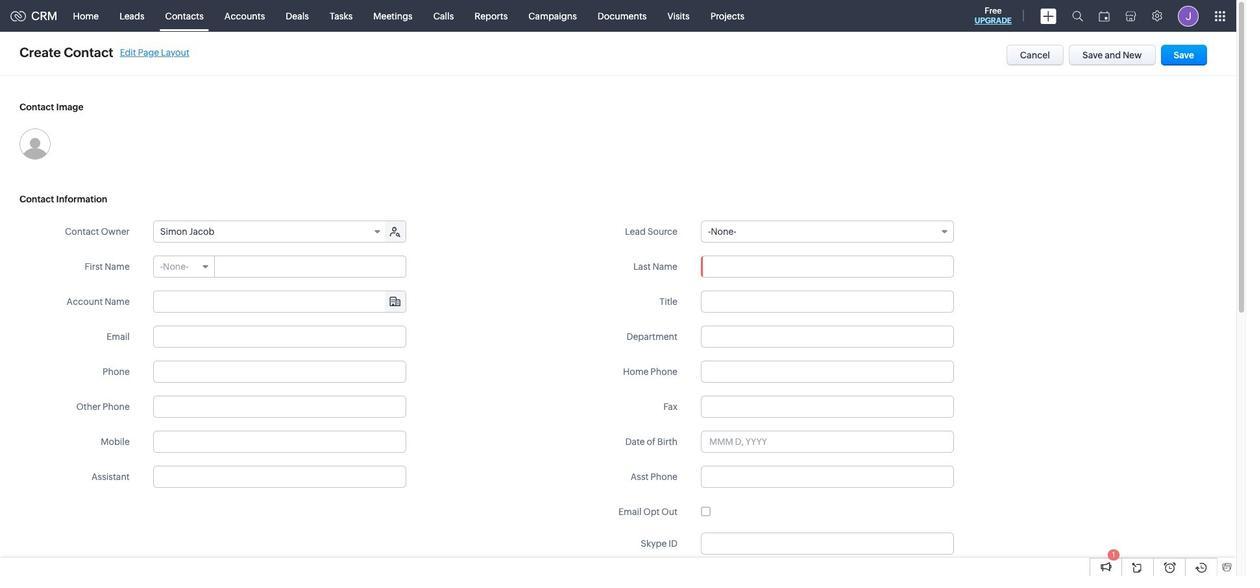 Task type: describe. For each thing, give the bounding box(es) containing it.
search element
[[1065, 0, 1091, 32]]

create menu element
[[1033, 0, 1065, 31]]

create menu image
[[1041, 8, 1057, 24]]

search image
[[1072, 10, 1083, 21]]

profile element
[[1170, 0, 1207, 31]]

logo image
[[10, 11, 26, 21]]



Task type: locate. For each thing, give the bounding box(es) containing it.
None text field
[[701, 256, 954, 278], [701, 291, 954, 313], [153, 326, 406, 348], [153, 361, 406, 383], [701, 361, 954, 383], [153, 431, 406, 453], [153, 466, 406, 488], [701, 466, 954, 488], [701, 256, 954, 278], [701, 291, 954, 313], [153, 326, 406, 348], [153, 361, 406, 383], [701, 361, 954, 383], [153, 431, 406, 453], [153, 466, 406, 488], [701, 466, 954, 488]]

profile image
[[1178, 6, 1199, 26]]

None field
[[701, 221, 954, 243], [154, 221, 386, 242], [154, 256, 215, 277], [154, 291, 406, 312], [701, 221, 954, 243], [154, 221, 386, 242], [154, 256, 215, 277], [154, 291, 406, 312]]

image image
[[19, 129, 51, 160]]

calendar image
[[1099, 11, 1110, 21]]

MMM D, YYYY text field
[[701, 431, 954, 453]]

None text field
[[215, 256, 406, 277], [154, 291, 406, 312], [701, 326, 954, 348], [153, 396, 406, 418], [701, 396, 954, 418], [701, 533, 954, 555], [215, 256, 406, 277], [154, 291, 406, 312], [701, 326, 954, 348], [153, 396, 406, 418], [701, 396, 954, 418], [701, 533, 954, 555]]



Task type: vqa. For each thing, say whether or not it's contained in the screenshot.
field
yes



